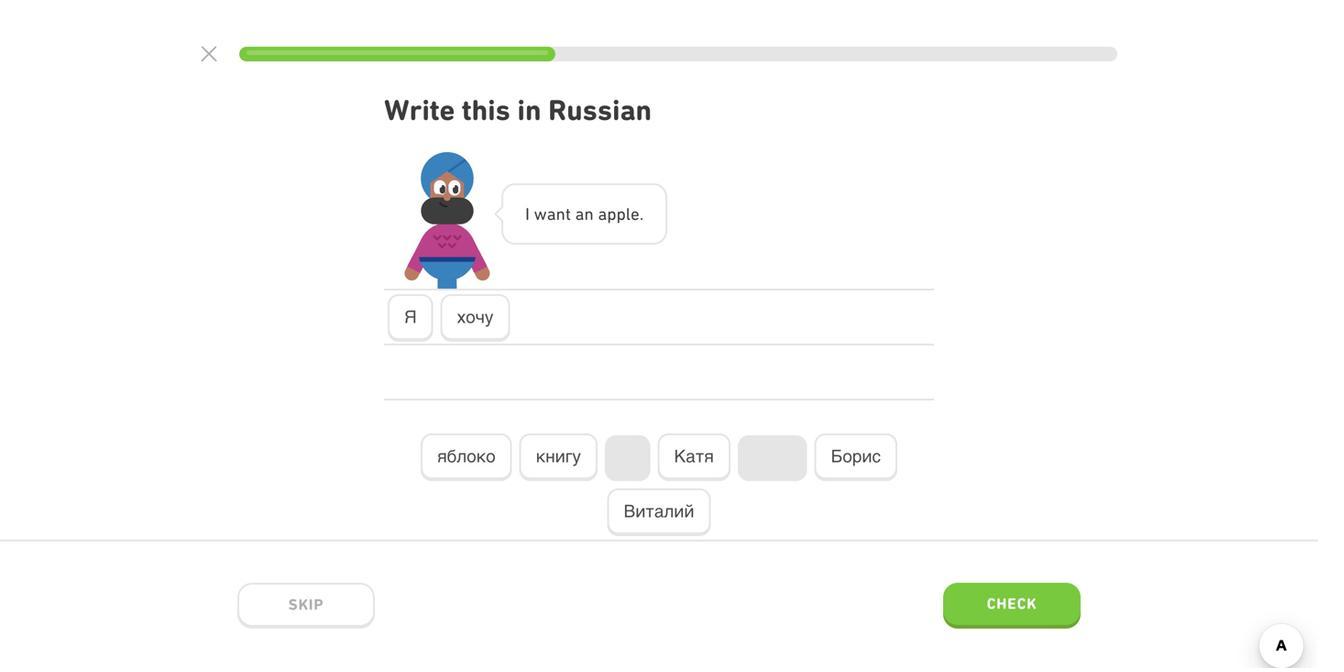 Task type: describe. For each thing, give the bounding box(es) containing it.
this
[[462, 93, 510, 127]]

in
[[517, 93, 541, 127]]

я
[[404, 307, 417, 327]]

катя
[[674, 447, 714, 466]]

write this in russian
[[384, 93, 652, 127]]

книгу
[[536, 447, 581, 466]]

e
[[631, 204, 640, 224]]

russian
[[548, 93, 652, 127]]

1 a from the left
[[547, 204, 556, 224]]

борис
[[831, 447, 881, 466]]

3 a from the left
[[598, 204, 607, 224]]

виталий button
[[607, 489, 711, 536]]

2 p from the left
[[616, 204, 626, 224]]

skip button
[[237, 583, 375, 629]]

1 n from the left
[[556, 204, 566, 224]]

2 n from the left
[[584, 204, 594, 224]]

l
[[626, 204, 631, 224]]

книгу button
[[520, 434, 598, 481]]

виталий
[[624, 502, 694, 521]]



Task type: vqa. For each thing, say whether or not it's contained in the screenshot.
leftmost the a
yes



Task type: locate. For each thing, give the bounding box(es) containing it.
n right t
[[584, 204, 594, 224]]

a
[[547, 204, 556, 224], [575, 204, 584, 224], [598, 204, 607, 224]]

борис button
[[815, 434, 897, 481]]

p
[[607, 204, 616, 224], [616, 204, 626, 224]]

w a n t a n a p p l e .
[[534, 204, 644, 224]]

1 horizontal spatial n
[[584, 204, 594, 224]]

яблоко
[[437, 447, 496, 466]]

a right t
[[575, 204, 584, 224]]

катя button
[[658, 434, 730, 481]]

2 horizontal spatial a
[[598, 204, 607, 224]]

w
[[534, 204, 547, 224]]

.
[[640, 204, 644, 224]]

p left l
[[607, 204, 616, 224]]

a left t
[[547, 204, 556, 224]]

1 p from the left
[[607, 204, 616, 224]]

хочу button
[[441, 294, 510, 342]]

check button
[[943, 583, 1081, 629]]

a left l
[[598, 204, 607, 224]]

яблоко button
[[421, 434, 512, 481]]

0 horizontal spatial n
[[556, 204, 566, 224]]

0 horizontal spatial a
[[547, 204, 556, 224]]

хочу
[[457, 307, 494, 327]]

n right w
[[556, 204, 566, 224]]

1 horizontal spatial a
[[575, 204, 584, 224]]

check
[[987, 595, 1037, 613]]

i
[[525, 204, 530, 224]]

write
[[384, 93, 455, 127]]

p left the e
[[616, 204, 626, 224]]

progress bar
[[239, 47, 1118, 61]]

n
[[556, 204, 566, 224], [584, 204, 594, 224]]

2 a from the left
[[575, 204, 584, 224]]

skip
[[288, 596, 324, 614]]

я button
[[388, 294, 433, 342]]

t
[[566, 204, 571, 224]]



